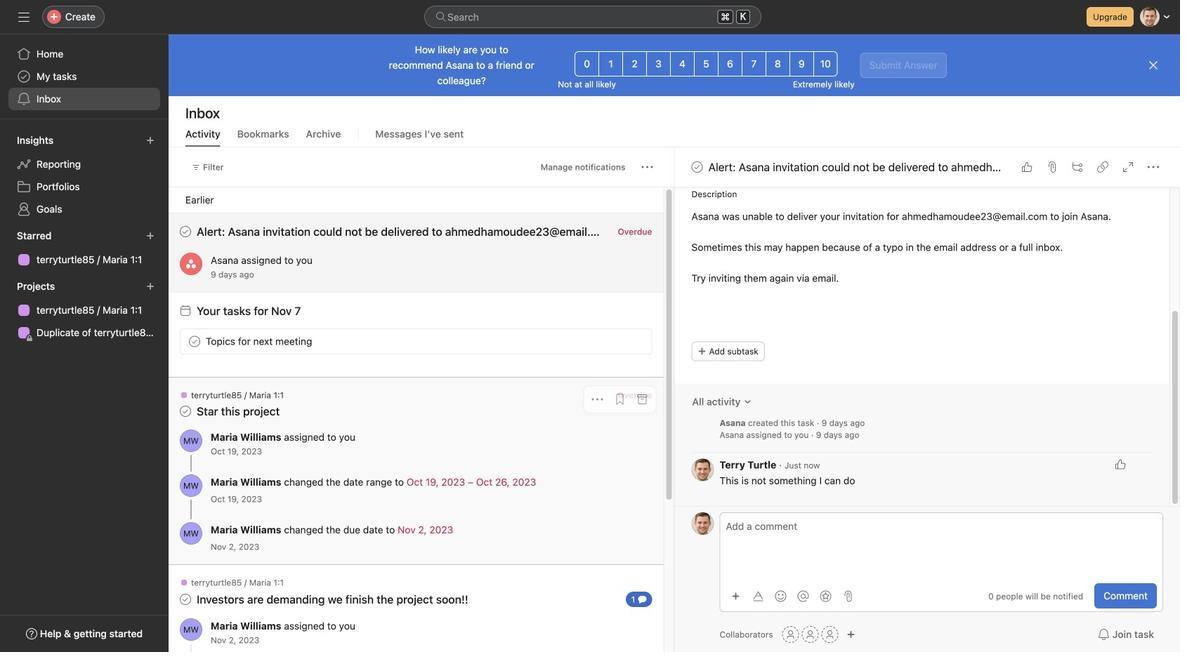 Task type: describe. For each thing, give the bounding box(es) containing it.
new insights image
[[146, 136, 155, 145]]

insights element
[[0, 128, 169, 223]]

all activity image
[[744, 398, 752, 406]]

starred element
[[0, 223, 169, 274]]

alert: asana invitation could not be delivered to ahmedhamoudee23@email.com dialog
[[675, 0, 1180, 653]]

toolbar inside the alert: asana invitation could not be delivered to ahmedhamoudee23@email.com dialog
[[726, 586, 858, 607]]

Mark complete checkbox
[[689, 159, 706, 176]]

leftcount image
[[638, 596, 647, 604]]

main content inside the alert: asana invitation could not be delivered to ahmedhamoudee23@email.com dialog
[[675, 0, 1170, 507]]

mark complete image for mark complete option
[[689, 159, 706, 176]]

archive notification image
[[637, 230, 648, 241]]

0 likes. click to like this task comment image
[[1115, 459, 1126, 470]]

insert an object image
[[732, 593, 740, 601]]

formatting image
[[753, 591, 764, 602]]

1 vertical spatial open user profile image
[[180, 619, 202, 641]]

at mention image
[[798, 591, 809, 602]]

global element
[[0, 34, 169, 119]]

new project or portfolio image
[[146, 282, 155, 291]]

attachments: add a file to this task, alert: asana invitation could not be delivered to ahmedhamoudee23@email.com image
[[1047, 162, 1058, 173]]

description document
[[676, 209, 1153, 286]]

more actions image
[[642, 162, 653, 173]]



Task type: vqa. For each thing, say whether or not it's contained in the screenshot.
MAIN CONTENT
yes



Task type: locate. For each thing, give the bounding box(es) containing it.
emoji image
[[775, 591, 787, 602]]

1 horizontal spatial open user profile image
[[692, 513, 714, 535]]

Search tasks, projects, and more text field
[[424, 6, 762, 28]]

copy task link image
[[1097, 162, 1109, 173]]

1 vertical spatial add to bookmarks image
[[614, 582, 626, 593]]

toolbar
[[726, 586, 858, 607]]

add to bookmarks image
[[614, 394, 626, 405], [614, 582, 626, 593]]

option group
[[575, 51, 838, 77]]

hide sidebar image
[[18, 11, 30, 22]]

open user profile image
[[692, 513, 714, 535], [180, 619, 202, 641]]

2 add to bookmarks image from the top
[[614, 582, 626, 593]]

0 vertical spatial open user profile image
[[692, 513, 714, 535]]

None radio
[[646, 51, 671, 77], [670, 51, 695, 77], [742, 51, 766, 77], [766, 51, 790, 77], [813, 51, 838, 77], [646, 51, 671, 77], [670, 51, 695, 77], [742, 51, 766, 77], [766, 51, 790, 77], [813, 51, 838, 77]]

main content
[[675, 0, 1170, 507]]

2 archive notifications image from the top
[[637, 582, 648, 593]]

Mark complete checkbox
[[186, 333, 203, 350]]

1 archive notifications image from the top
[[637, 394, 648, 405]]

archive notifications image
[[637, 394, 648, 405], [637, 582, 648, 593]]

dismiss image
[[1148, 60, 1159, 71]]

0 horizontal spatial mark complete image
[[186, 333, 203, 350]]

add items to starred image
[[146, 232, 155, 240]]

projects element
[[0, 274, 169, 347]]

mark complete image for mark complete checkbox
[[186, 333, 203, 350]]

add or remove collaborators image
[[847, 631, 856, 639]]

0 vertical spatial add to bookmarks image
[[614, 394, 626, 405]]

0 likes. click to like this task image
[[1022, 162, 1033, 173]]

mark complete image right more actions 'icon'
[[689, 159, 706, 176]]

full screen image
[[1123, 162, 1134, 173]]

0 horizontal spatial open user profile image
[[180, 619, 202, 641]]

1 vertical spatial archive notifications image
[[637, 582, 648, 593]]

more actions for this task image
[[1148, 162, 1159, 173]]

1 horizontal spatial mark complete image
[[689, 159, 706, 176]]

mark complete image down your tasks for nov 7, task element
[[186, 333, 203, 350]]

None field
[[424, 6, 762, 28]]

attach a file or paste an image image
[[843, 591, 854, 602]]

mark complete image
[[689, 159, 706, 176], [186, 333, 203, 350]]

appreciations image
[[820, 591, 832, 602]]

None radio
[[575, 51, 599, 77], [599, 51, 623, 77], [623, 51, 647, 77], [694, 51, 719, 77], [718, 51, 743, 77], [790, 51, 814, 77], [575, 51, 599, 77], [599, 51, 623, 77], [623, 51, 647, 77], [694, 51, 719, 77], [718, 51, 743, 77], [790, 51, 814, 77]]

1 vertical spatial mark complete image
[[186, 333, 203, 350]]

add subtask image
[[1072, 162, 1083, 173]]

0 vertical spatial archive notifications image
[[637, 394, 648, 405]]

1 add to bookmarks image from the top
[[614, 394, 626, 405]]

your tasks for nov 7, task element
[[197, 305, 301, 318]]

0 vertical spatial mark complete image
[[689, 159, 706, 176]]

open user profile image
[[180, 430, 202, 452], [692, 459, 714, 482], [180, 475, 202, 497], [180, 523, 202, 545]]



